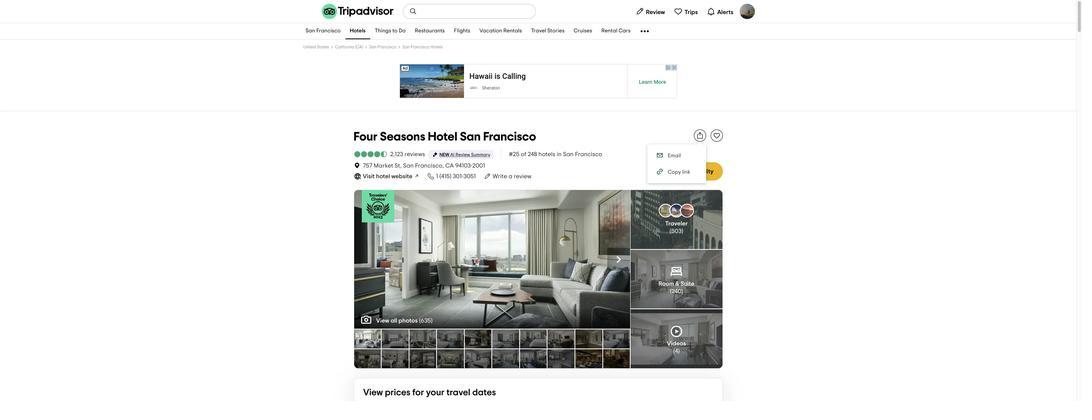 Task type: describe. For each thing, give the bounding box(es) containing it.
503
[[671, 229, 682, 235]]

to
[[392, 28, 398, 34]]

rental cars link
[[597, 23, 635, 39]]

san right in
[[563, 151, 574, 157]]

san up 'united'
[[306, 28, 315, 34]]

(ca)
[[355, 45, 363, 49]]

san francisco hotels link
[[402, 45, 443, 49]]

) right photos
[[431, 318, 433, 324]]

trips
[[685, 9, 698, 15]]

san down do
[[402, 45, 410, 49]]

) inside videos ( 4 )
[[678, 348, 680, 355]]

trips link
[[671, 4, 701, 19]]

) inside traveler ( 503 )
[[682, 229, 683, 235]]

1 (415) 301-3051
[[436, 174, 476, 180]]

in
[[557, 151, 562, 157]]

248
[[528, 151, 537, 157]]

cruises link
[[569, 23, 597, 39]]

francisco up states
[[316, 28, 341, 34]]

videos
[[667, 341, 686, 347]]

travel
[[446, 389, 470, 398]]

full view
[[483, 256, 511, 263]]

for
[[412, 389, 424, 398]]

full
[[483, 256, 494, 263]]

visit
[[363, 174, 375, 180]]

0 horizontal spatial review
[[456, 153, 470, 157]]

alerts
[[717, 9, 733, 15]]

francisco down the restaurants link at the top left of the page
[[411, 45, 429, 49]]

review
[[514, 174, 532, 180]]

link
[[682, 170, 690, 175]]

search image
[[409, 8, 417, 15]]

0 vertical spatial san francisco link
[[301, 23, 345, 39]]

restaurants
[[415, 28, 445, 34]]

room
[[659, 281, 674, 287]]

0 vertical spatial san francisco
[[306, 28, 341, 34]]

check availability
[[664, 169, 714, 175]]

united states link
[[303, 45, 329, 49]]

united
[[303, 45, 316, 49]]

of
[[521, 151, 526, 157]]

restaurants link
[[410, 23, 449, 39]]

traveler
[[665, 221, 688, 227]]

profile picture image
[[740, 4, 755, 19]]

tripadvisor image
[[322, 4, 393, 19]]

write a review
[[493, 174, 532, 180]]

0 vertical spatial hotels
[[350, 28, 366, 34]]

new
[[440, 153, 449, 157]]

vacation rentals link
[[475, 23, 527, 39]]

traveler ( 503 )
[[665, 221, 688, 235]]

1 horizontal spatial san francisco
[[369, 45, 396, 49]]

&
[[675, 281, 679, 287]]

california (ca)
[[335, 45, 363, 49]]

3051
[[463, 174, 476, 180]]

review link
[[633, 4, 668, 19]]

cars
[[619, 28, 631, 34]]

vacation
[[480, 28, 502, 34]]

four
[[354, 131, 378, 143]]

francisco,
[[415, 163, 444, 169]]

635
[[421, 318, 431, 324]]

1 horizontal spatial hotels
[[430, 45, 443, 49]]

francisco down things to do link
[[377, 45, 396, 49]]

rental
[[601, 28, 618, 34]]

united states
[[303, 45, 329, 49]]

write
[[493, 174, 507, 180]]

ca
[[445, 163, 454, 169]]

travel stories link
[[527, 23, 569, 39]]

check availability button
[[655, 162, 723, 181]]

flights
[[454, 28, 470, 34]]

94103-
[[455, 163, 472, 169]]

all
[[391, 318, 397, 324]]

market
[[374, 163, 393, 169]]

757 market st, san francisco, ca 94103-2001
[[363, 163, 485, 169]]

write a review link
[[484, 172, 532, 181]]

view for view all photos ( 635 )
[[376, 318, 389, 324]]

room & suite ( 240 )
[[659, 281, 694, 295]]

francisco inside #25 of 248 hotels in san francisco link
[[575, 151, 602, 157]]

four seasons hotel san francisco
[[354, 131, 536, 143]]

) inside room & suite ( 240 )
[[681, 289, 683, 295]]

757
[[363, 163, 372, 169]]

( inside traveler ( 503 )
[[670, 229, 671, 235]]

san francisco hotels
[[402, 45, 443, 49]]

1 horizontal spatial review
[[646, 9, 665, 15]]

things to do
[[375, 28, 406, 34]]

check
[[664, 169, 682, 175]]

seasons
[[380, 131, 425, 143]]

visit hotel website link
[[354, 172, 419, 181]]

2,123
[[390, 151, 403, 157]]

san up new ai review summary
[[460, 131, 481, 143]]

prices
[[385, 389, 410, 398]]

reviews
[[405, 151, 425, 157]]

2001
[[472, 163, 485, 169]]

( inside room & suite ( 240 )
[[670, 289, 672, 295]]

san right st,
[[403, 163, 414, 169]]

california (ca) link
[[335, 45, 363, 49]]

new ai review summary
[[440, 153, 490, 157]]

1
[[436, 174, 438, 180]]

travelers' choice 2023 winner image
[[362, 190, 394, 223]]

francisco up #25
[[483, 131, 536, 143]]



Task type: vqa. For each thing, say whether or not it's contained in the screenshot.
4.5 Of 5 Bubbles image
yes



Task type: locate. For each thing, give the bounding box(es) containing it.
things to do link
[[370, 23, 410, 39]]

0 horizontal spatial hotels
[[350, 28, 366, 34]]

advertisement region
[[399, 64, 677, 98]]

copy link
[[668, 170, 690, 175]]

rental cars
[[601, 28, 631, 34]]

review right "ai"
[[456, 153, 470, 157]]

(415)
[[440, 174, 451, 180]]

view all photos ( 635 )
[[376, 318, 433, 324]]

dates
[[472, 389, 496, 398]]

rentals
[[503, 28, 522, 34]]

)
[[682, 229, 683, 235], [681, 289, 683, 295], [431, 318, 433, 324], [678, 348, 680, 355]]

4.5 of 5 bubbles image
[[354, 151, 387, 157]]

hotels up (ca)
[[350, 28, 366, 34]]

301-
[[453, 174, 463, 180]]

view left prices
[[363, 389, 383, 398]]

2,123 reviews
[[390, 151, 425, 157]]

review left trips "link" at the right top of page
[[646, 9, 665, 15]]

240
[[672, 289, 681, 295]]

view
[[496, 256, 511, 263]]

view
[[376, 318, 389, 324], [363, 389, 383, 398]]

visit hotel website
[[363, 174, 412, 180]]

states
[[317, 45, 329, 49]]

things
[[375, 28, 391, 34]]

a
[[509, 174, 512, 180]]

) down traveler
[[682, 229, 683, 235]]

) down videos at the right
[[678, 348, 680, 355]]

email
[[668, 153, 681, 159]]

do
[[399, 28, 406, 34]]

san francisco link up states
[[301, 23, 345, 39]]

1 vertical spatial san francisco link
[[369, 45, 396, 49]]

1 horizontal spatial san francisco link
[[369, 45, 396, 49]]

travel stories
[[531, 28, 565, 34]]

1 vertical spatial review
[[456, 153, 470, 157]]

francisco
[[316, 28, 341, 34], [377, 45, 396, 49], [411, 45, 429, 49], [483, 131, 536, 143], [575, 151, 602, 157]]

(
[[670, 229, 671, 235], [670, 289, 672, 295], [419, 318, 421, 324], [673, 348, 675, 355]]

view prices for your travel dates
[[363, 389, 496, 398]]

san francisco
[[306, 28, 341, 34], [369, 45, 396, 49]]

travel
[[531, 28, 546, 34]]

0 vertical spatial view
[[376, 318, 389, 324]]

0 horizontal spatial san francisco link
[[301, 23, 345, 39]]

4
[[675, 348, 678, 355]]

summary
[[471, 153, 490, 157]]

alerts link
[[704, 4, 737, 19]]

stories
[[547, 28, 565, 34]]

1 vertical spatial view
[[363, 389, 383, 398]]

( down traveler
[[670, 229, 671, 235]]

1 vertical spatial san francisco
[[369, 45, 396, 49]]

francisco right in
[[575, 151, 602, 157]]

view for view prices for your travel dates
[[363, 389, 383, 398]]

vacation rentals
[[480, 28, 522, 34]]

your
[[426, 389, 445, 398]]

hotels down the restaurants link at the top left of the page
[[430, 45, 443, 49]]

( right photos
[[419, 318, 421, 324]]

None search field
[[403, 5, 535, 18]]

st,
[[395, 163, 402, 169]]

view left all in the left of the page
[[376, 318, 389, 324]]

#25
[[509, 151, 519, 157]]

hotels
[[539, 151, 555, 157]]

availability
[[683, 169, 714, 175]]

0 vertical spatial review
[[646, 9, 665, 15]]

#25 of 248 hotels in san francisco
[[509, 151, 602, 157]]

san francisco down 'things'
[[369, 45, 396, 49]]

review
[[646, 9, 665, 15], [456, 153, 470, 157]]

hotels link
[[345, 23, 370, 39]]

san francisco up states
[[306, 28, 341, 34]]

photos
[[399, 318, 418, 324]]

suite
[[681, 281, 694, 287]]

1 vertical spatial hotels
[[430, 45, 443, 49]]

#25 of 248 hotels in san francisco link
[[509, 150, 602, 159]]

0 horizontal spatial san francisco
[[306, 28, 341, 34]]

save to a trip image
[[713, 132, 721, 140]]

copy
[[668, 170, 681, 175]]

website
[[391, 174, 412, 180]]

share image
[[696, 132, 704, 140]]

cruises
[[574, 28, 592, 34]]

hotel
[[376, 174, 390, 180]]

) down the suite
[[681, 289, 683, 295]]

san right (ca)
[[369, 45, 377, 49]]

flights link
[[449, 23, 475, 39]]

san francisco link down 'things'
[[369, 45, 396, 49]]

1 (415) 301-3051 link
[[427, 172, 476, 181]]

( down videos at the right
[[673, 348, 675, 355]]

( down room
[[670, 289, 672, 295]]

hotel
[[428, 131, 457, 143]]

videos ( 4 )
[[667, 341, 686, 355]]

san francisco link
[[301, 23, 345, 39], [369, 45, 396, 49]]

california
[[335, 45, 354, 49]]

( inside videos ( 4 )
[[673, 348, 675, 355]]



